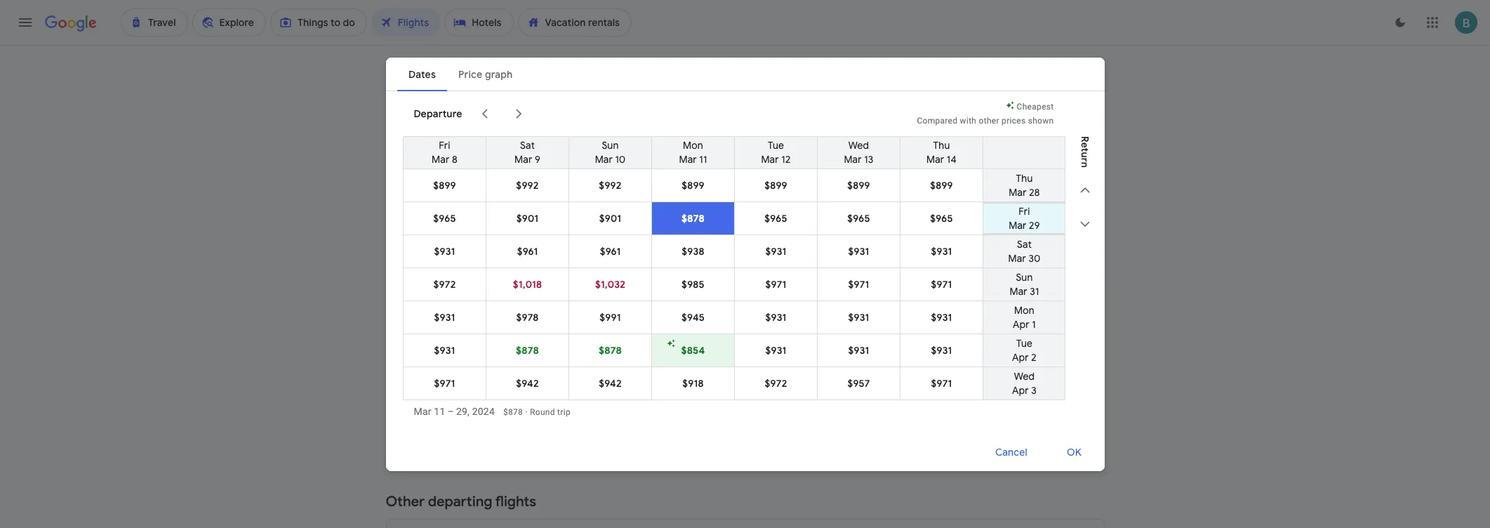 Task type: vqa. For each thing, say whether or not it's contained in the screenshot.
7% for 6 hr 17 min
no



Task type: locate. For each thing, give the bounding box(es) containing it.
28
[[1029, 186, 1040, 198]]

1 horizontal spatial 2024
[[546, 205, 569, 217]]

sun up 31 at the bottom right
[[1016, 271, 1033, 283]]

0 vertical spatial round
[[1010, 320, 1033, 329]]

29 inside thu mar 28 fri mar 29 sat mar 30 sun mar 31 mon apr 1 tue apr 2
[[1029, 219, 1040, 231]]

2 vertical spatial apr
[[1012, 384, 1029, 396]]

hr for 50
[[764, 319, 771, 329]]

2 $899 button from the left
[[652, 169, 734, 201]]

1 vertical spatial sat
[[1017, 238, 1032, 250]]

4 $899 from the left
[[847, 179, 870, 191]]

emissions right 6%
[[867, 372, 907, 382]]

co right '717'
[[884, 355, 901, 369]]

sun inside sun mar 10
[[602, 139, 619, 151]]

0 vertical spatial 2024
[[546, 205, 569, 217]]

1 horizontal spatial 12
[[781, 153, 791, 165]]

apr up wed apr 3
[[1012, 351, 1029, 363]]

1 vertical spatial tue
[[1017, 337, 1033, 349]]

wed for mar
[[849, 139, 869, 151]]

1 up scroll right image
[[510, 72, 516, 83]]

2 down apply.
[[904, 306, 909, 318]]

kg right '717'
[[869, 355, 881, 369]]

$931 button
[[403, 235, 486, 267], [735, 235, 817, 267], [818, 235, 900, 267], [901, 235, 983, 267], [403, 301, 486, 333], [735, 301, 817, 333], [818, 301, 900, 333], [901, 301, 983, 333], [403, 334, 486, 366], [735, 334, 817, 366], [818, 334, 900, 366], [901, 334, 983, 366]]

12 right times
[[781, 153, 791, 165]]

total duration 14 hr 30 min. element
[[660, 355, 751, 371]]

scroll up image
[[1077, 182, 1094, 198]]

0 vertical spatial kg
[[871, 302, 884, 316]]

departing for best
[[418, 244, 483, 262]]

price right on
[[456, 266, 475, 276]]

mar 11 – 29, 2024 inside find the best price region
[[491, 205, 569, 217]]

tue right times
[[768, 139, 784, 151]]

30 inside 14 hr 30 min – cdg
[[687, 355, 701, 369]]

1646 US dollars text field
[[1014, 355, 1048, 369]]

8:35 pm – 6:30 pm + 1
[[451, 301, 552, 316]]

1 horizontal spatial $972
[[765, 377, 787, 389]]

$961 for 1st $961 "button" from the left
[[517, 245, 538, 257]]

graph
[[1064, 204, 1091, 216]]

0 horizontal spatial price
[[677, 145, 701, 158]]

scroll right image
[[510, 105, 527, 122]]

thu inside thu mar 28 fri mar 29 sat mar 30 sun mar 31 mon apr 1 tue apr 2
[[1016, 172, 1033, 184]]

tue
[[768, 139, 784, 151], [1017, 337, 1033, 349]]

0 horizontal spatial $972
[[433, 278, 456, 290]]

0 vertical spatial $972
[[433, 278, 456, 290]]

2 for $1,160
[[904, 306, 909, 318]]

mar 11 – 29, 2024 down jal
[[414, 406, 495, 417]]

$965 left grid
[[930, 212, 953, 224]]

$985 button
[[652, 268, 734, 300]]

$899 button down 13
[[818, 169, 900, 201]]

co for 717
[[884, 355, 901, 369]]

$901 button up the convenience
[[486, 202, 569, 234]]

1 horizontal spatial $942
[[599, 377, 622, 389]]

1 horizontal spatial 29
[[1029, 219, 1040, 231]]

$899 down 13
[[847, 179, 870, 191]]

prices
[[1002, 116, 1026, 125], [438, 205, 467, 217]]

1 vertical spatial 29
[[660, 302, 672, 316]]

stop
[[758, 302, 781, 316]]

cdg down total duration 14 hr 30 min. element
[[684, 372, 701, 381]]

emissions inside 717 kg co 2 -6% emissions
[[867, 372, 907, 382]]

$961 button up $1,018
[[486, 235, 569, 267]]

trip up 3
[[1035, 372, 1048, 382]]

0 horizontal spatial price
[[456, 266, 475, 276]]

kg
[[871, 302, 884, 316], [869, 355, 881, 369]]

0 horizontal spatial thu
[[933, 139, 950, 151]]

price right bags popup button
[[677, 145, 701, 158]]

find the best price region
[[386, 197, 1105, 234]]

14 inside 14 hr 30 min – cdg
[[660, 355, 671, 369]]

departing up on
[[418, 244, 483, 262]]

mar 11 – 29, 2024 down 9
[[491, 205, 569, 217]]

mar
[[432, 153, 449, 165], [514, 153, 532, 165], [595, 153, 613, 165], [679, 153, 697, 165], [761, 153, 779, 165], [844, 153, 862, 165], [927, 153, 945, 165], [1009, 186, 1027, 198], [491, 205, 509, 217], [1009, 219, 1027, 231], [1009, 252, 1026, 264], [1010, 285, 1028, 297], [414, 406, 432, 417]]

ranked based on price and convenience
[[386, 266, 544, 276]]

1 horizontal spatial $878 button
[[569, 334, 651, 366]]

t
[[1079, 148, 1092, 152]]

3 $965 button from the left
[[818, 202, 900, 234]]

$899 down tue mar 12 on the right
[[765, 179, 788, 191]]

1 horizontal spatial fri
[[1019, 205, 1030, 217]]

price inside button
[[1038, 204, 1061, 216]]

2 $965 button from the left
[[735, 202, 817, 234]]

0 horizontal spatial $901
[[516, 212, 539, 224]]

2 vertical spatial trip
[[558, 407, 571, 417]]

1 vertical spatial 30
[[687, 355, 701, 369]]

1 inside 8:35 pm – 6:30 pm + 1
[[549, 301, 552, 310]]

1 $965 button from the left
[[403, 202, 486, 234]]

$901 left any
[[599, 212, 621, 224]]

1 vertical spatial +
[[545, 301, 549, 310]]

price for price graph
[[1038, 204, 1061, 216]]

1 horizontal spatial $901 button
[[569, 202, 651, 234]]

2 $961 from the left
[[600, 245, 621, 257]]

0 vertical spatial co
[[886, 302, 904, 316]]

1 vertical spatial 2024
[[472, 406, 495, 417]]

round inside $1,160 round trip
[[1010, 320, 1033, 329]]

co inside 717 kg co 2 -6% emissions
[[884, 355, 901, 369]]

– inside 14 hr 30 min – cdg
[[678, 372, 684, 381]]

$931
[[434, 245, 455, 257], [765, 245, 787, 257], [848, 245, 869, 257], [931, 245, 952, 257], [434, 311, 455, 323], [765, 311, 787, 323], [848, 311, 869, 323], [931, 311, 952, 323], [434, 344, 455, 356], [765, 344, 787, 356], [848, 344, 869, 356], [931, 344, 952, 356]]

1 horizontal spatial price
[[1000, 440, 1024, 452]]

adult.
[[731, 266, 753, 276]]

2 round from the top
[[1010, 372, 1033, 382]]

fees right bag
[[859, 266, 876, 276]]

$971 button
[[735, 268, 817, 300], [818, 268, 900, 300], [901, 268, 983, 300], [403, 367, 486, 399], [901, 367, 983, 399]]

6%
[[853, 372, 864, 382]]

nonstop flight. element
[[751, 355, 795, 371]]

30 inside thu mar 28 fri mar 29 sat mar 30 sun mar 31 mon apr 1 tue apr 2
[[1029, 252, 1041, 264]]

ranked
[[386, 266, 415, 276]]

apr
[[1013, 318, 1030, 330], [1012, 351, 1029, 363], [1012, 384, 1029, 396]]

1
[[510, 72, 516, 83], [724, 266, 729, 276], [549, 301, 552, 310], [751, 302, 756, 316], [1032, 318, 1036, 330]]

mon up 11
[[683, 139, 703, 151]]

$992
[[516, 179, 539, 191], [599, 179, 622, 191]]

0 vertical spatial tue
[[768, 139, 784, 151]]

dates
[[651, 205, 677, 217]]

filters
[[427, 145, 454, 158]]

$878 down $991 button
[[599, 344, 622, 356]]

mar inside sun mar 10
[[595, 153, 613, 165]]

hr up $918
[[674, 355, 684, 369]]

$972 button down 12 hr 50 min
[[735, 367, 817, 399]]

$899 button up track prices
[[403, 169, 486, 201]]

1 vertical spatial min
[[786, 319, 801, 329]]

price right view
[[1000, 440, 1024, 452]]

0 vertical spatial 14
[[947, 153, 957, 165]]

and left bag
[[825, 266, 839, 276]]

0 horizontal spatial prices
[[438, 205, 467, 217]]

$878 button up $938 button
[[652, 202, 734, 234]]

$992 down 10
[[599, 179, 622, 191]]

$992 button down 10
[[569, 169, 651, 201]]

2024 inside find the best price region
[[546, 205, 569, 217]]

– left $945
[[676, 319, 681, 329]]

times button
[[730, 140, 790, 163]]

min for 50
[[786, 319, 801, 329]]

30
[[1029, 252, 1041, 264], [687, 355, 701, 369]]

1 horizontal spatial prices
[[1002, 116, 1026, 125]]

0 horizontal spatial sat
[[520, 139, 535, 151]]

flights for other departing flights
[[496, 493, 537, 511]]

connecting airports button
[[880, 140, 1006, 163]]

0 vertical spatial departing
[[418, 244, 483, 262]]

0 horizontal spatial fri
[[439, 139, 450, 151]]

Departure text field
[[878, 96, 942, 134]]

thu down compared
[[933, 139, 950, 151]]

$901 up the convenience
[[516, 212, 539, 224]]

0 horizontal spatial $992
[[516, 179, 539, 191]]

r e t u r n
[[1079, 136, 1092, 168]]

0 horizontal spatial fees
[[691, 266, 708, 276]]

departing right other
[[428, 493, 493, 511]]

$942 button down $991 button
[[569, 367, 651, 399]]

min inside 29 hr 55 min – cdg
[[704, 302, 723, 316]]

4 $965 from the left
[[930, 212, 953, 224]]

1 horizontal spatial 11 – 29,
[[512, 205, 543, 217]]

2024
[[546, 205, 569, 217], [472, 406, 495, 417]]

cdg inside 14 hr 30 min – cdg
[[684, 372, 701, 381]]

0 vertical spatial 11 – 29,
[[512, 205, 543, 217]]

scroll down image
[[1077, 215, 1094, 232]]

korean air
[[451, 319, 492, 329]]

tue inside tue mar 12
[[768, 139, 784, 151]]

sun
[[602, 139, 619, 151], [1016, 271, 1033, 283]]

2 up wed apr 3
[[1032, 351, 1037, 363]]

2 inside 784 kg co 2 avg emissions
[[904, 306, 909, 318]]

– inside 8:35 pm – 6:30 pm + 1
[[494, 302, 501, 316]]

2024 left $878 text field
[[472, 406, 495, 417]]

thu up 28
[[1016, 172, 1033, 184]]

1 $961 from the left
[[517, 245, 538, 257]]

$899 up date grid button
[[930, 179, 953, 191]]

hr inside 29 hr 55 min – cdg
[[675, 302, 686, 316]]

1 inside thu mar 28 fri mar 29 sat mar 30 sun mar 31 mon apr 1 tue apr 2
[[1032, 318, 1036, 330]]

$899 down 11
[[682, 179, 705, 191]]

3 $899 button from the left
[[735, 169, 817, 201]]

1 horizontal spatial sat
[[1017, 238, 1032, 250]]

1 vertical spatial cdg
[[684, 372, 701, 381]]

$878 down $978 button
[[516, 344, 539, 356]]

$942 down 2:55 pm
[[516, 377, 539, 389]]

mar inside sat mar 9
[[514, 153, 532, 165]]

1 horizontal spatial $992
[[599, 179, 622, 191]]

1 button
[[485, 65, 541, 90]]

1 $901 button from the left
[[486, 202, 569, 234]]

1 $901 from the left
[[516, 212, 539, 224]]

mar inside find the best price region
[[491, 205, 509, 217]]

$972 down on
[[433, 278, 456, 290]]

sat up 9
[[520, 139, 535, 151]]

mar inside the mon mar 11
[[679, 153, 697, 165]]

$961 button up $1,032 button
[[569, 235, 651, 267]]

total duration 29 hr 55 min. element
[[660, 302, 751, 318]]

wed inside wed mar 13
[[849, 139, 869, 151]]

$942 down $991 button
[[599, 377, 622, 389]]

1 vertical spatial departing
[[428, 493, 493, 511]]

emissions right avg
[[867, 319, 907, 329]]

1 right 6:30 pm
[[549, 301, 552, 310]]

2024 left track prices from tokyo to paris departing 2024-03-11 and returning 2024-03-29 image
[[546, 205, 569, 217]]

$945 button
[[652, 301, 734, 333]]

fri mar 8
[[432, 139, 457, 165]]

on
[[444, 266, 453, 276]]

2 for $1,646
[[901, 359, 906, 371]]

1 vertical spatial co
[[884, 355, 901, 369]]

0 vertical spatial hr
[[675, 302, 686, 316]]

14 right connecting
[[947, 153, 957, 165]]

8:25 am – 2:55 pm jal
[[451, 355, 545, 381]]

1 vertical spatial mon
[[1015, 304, 1035, 316]]

0 horizontal spatial sun
[[602, 139, 619, 151]]

– down total duration 14 hr 30 min. element
[[678, 372, 684, 381]]

wed inside wed apr 3
[[1014, 370, 1035, 382]]

trip inside $1,160 round trip
[[1035, 320, 1048, 329]]

1 round from the top
[[1010, 320, 1033, 329]]

fees
[[691, 266, 708, 276], [859, 266, 876, 276]]

charges
[[791, 266, 822, 276]]

1 vertical spatial thu
[[1016, 172, 1033, 184]]

by:
[[1068, 264, 1083, 277]]

2 $992 from the left
[[599, 179, 622, 191]]

1 horizontal spatial 14
[[947, 153, 957, 165]]

1 horizontal spatial sun
[[1016, 271, 1033, 283]]

round down "$1,160" text field
[[1010, 320, 1033, 329]]

11 – 29, down jal
[[434, 406, 470, 417]]

thu for 14
[[933, 139, 950, 151]]

$899 button
[[403, 169, 486, 201], [652, 169, 734, 201], [735, 169, 817, 201], [818, 169, 900, 201], [901, 169, 983, 201]]

min for 55
[[704, 302, 723, 316]]

1 $992 from the left
[[516, 179, 539, 191]]

$972
[[433, 278, 456, 290], [765, 377, 787, 389]]

prices right "track"
[[438, 205, 467, 217]]

$942 button
[[486, 367, 569, 399], [569, 367, 651, 399]]

sun up 10
[[602, 139, 619, 151]]

$899 button down 11
[[652, 169, 734, 201]]

$992 down 9
[[516, 179, 539, 191]]

$965 button up best departing flights
[[403, 202, 486, 234]]

hr for 30
[[674, 355, 684, 369]]

Departure time: 8:25 AM. text field
[[451, 355, 492, 369]]

trip down "$1,160" text field
[[1035, 320, 1048, 329]]

kg inside 717 kg co 2 -6% emissions
[[869, 355, 881, 369]]

1 horizontal spatial wed
[[1014, 370, 1035, 382]]

$1,646
[[1014, 355, 1048, 369]]

2 vertical spatial min
[[703, 355, 722, 369]]

prices right other
[[1002, 116, 1026, 125]]

1 horizontal spatial $901
[[599, 212, 621, 224]]

1 horizontal spatial mon
[[1015, 304, 1035, 316]]

and down best departing flights
[[478, 266, 492, 276]]

round for $1,646
[[1010, 372, 1033, 382]]

flights
[[486, 244, 527, 262], [496, 493, 537, 511]]

$918
[[682, 377, 704, 389]]

0 horizontal spatial $961 button
[[486, 235, 569, 267]]

track prices from tokyo to paris departing 2024-03-11 and returning 2024-03-29 image
[[576, 205, 602, 215]]

3 $899 from the left
[[765, 179, 788, 191]]

mar inside fri mar 8
[[432, 153, 449, 165]]

kg inside 784 kg co 2 avg emissions
[[871, 302, 884, 316]]

cdg for 30
[[684, 372, 701, 381]]

price down 28
[[1038, 204, 1061, 216]]

$992 button down 9
[[486, 169, 569, 201]]

0 horizontal spatial and
[[478, 266, 492, 276]]

1 horizontal spatial $992 button
[[569, 169, 651, 201]]

apr left 3
[[1012, 384, 1029, 396]]

1 horizontal spatial $942 button
[[569, 367, 651, 399]]

12 down 1 stop flight. element
[[751, 319, 761, 329]]

mon
[[683, 139, 703, 151], [1015, 304, 1035, 316]]

0 horizontal spatial 2024
[[472, 406, 495, 417]]

0 horizontal spatial $901 button
[[486, 202, 569, 234]]

required
[[626, 266, 658, 276]]

1 horizontal spatial price
[[1038, 204, 1061, 216]]

·
[[526, 407, 528, 417]]

price for price
[[677, 145, 701, 158]]

bags button
[[608, 140, 663, 163]]

0 vertical spatial $972 button
[[403, 268, 486, 300]]

ok button
[[1051, 435, 1099, 469]]

trip for $1,646
[[1035, 372, 1048, 382]]

0 vertical spatial thu
[[933, 139, 950, 151]]

1 vertical spatial 14
[[660, 355, 671, 369]]

$972 for $972 button to the top
[[433, 278, 456, 290]]

$961 up include
[[600, 245, 621, 257]]

2 fees from the left
[[859, 266, 876, 276]]

1 $965 from the left
[[433, 212, 456, 224]]

0 horizontal spatial mon
[[683, 139, 703, 151]]

2 $901 from the left
[[599, 212, 621, 224]]

0 vertical spatial 12
[[781, 153, 791, 165]]

0 horizontal spatial 29
[[660, 302, 672, 316]]

cdg down 55
[[681, 319, 699, 329]]

1 vertical spatial prices
[[438, 205, 467, 217]]

hr left 50
[[764, 319, 771, 329]]

optional
[[756, 266, 789, 276]]

$972 button down best departing flights
[[403, 268, 486, 300]]

price
[[677, 145, 701, 158], [1038, 204, 1061, 216]]

$972 for the bottommost $972 button
[[765, 377, 787, 389]]

0 horizontal spatial $942 button
[[486, 367, 569, 399]]

main content
[[386, 197, 1105, 528]]

thu inside thu mar 14
[[933, 139, 950, 151]]

$942 button up ·
[[486, 367, 569, 399]]

min
[[704, 302, 723, 316], [786, 319, 801, 329], [703, 355, 722, 369]]

departing
[[418, 244, 483, 262], [428, 493, 493, 511]]

trip inside $1,646 round trip
[[1035, 372, 1048, 382]]

2 $965 from the left
[[765, 212, 787, 224]]

$971 down 8:25 am text box
[[434, 377, 455, 389]]

$965 button up bag fees button at the bottom of page
[[818, 202, 900, 234]]

2 right '717'
[[901, 359, 906, 371]]

min inside 14 hr 30 min – cdg
[[703, 355, 722, 369]]

hr left 55
[[675, 302, 686, 316]]

1 horizontal spatial $961
[[600, 245, 621, 257]]

1 horizontal spatial and
[[825, 266, 839, 276]]

$878
[[682, 212, 705, 224], [516, 344, 539, 356], [599, 344, 622, 356], [504, 407, 523, 417]]

1 vertical spatial emissions
[[867, 372, 907, 382]]

1 $899 button from the left
[[403, 169, 486, 201]]

$985
[[682, 278, 705, 290]]

$965 button up 'optional'
[[735, 202, 817, 234]]

$878 right dates
[[682, 212, 705, 224]]

$938 button
[[652, 235, 734, 267]]

cdg inside 29 hr 55 min – cdg
[[681, 319, 699, 329]]

$965 up 'optional'
[[765, 212, 787, 224]]

$971 down passenger
[[931, 278, 952, 290]]

cdg
[[681, 319, 699, 329], [684, 372, 701, 381]]

0 horizontal spatial 30
[[687, 355, 701, 369]]

1 inside popup button
[[510, 72, 516, 83]]

14 left $854
[[660, 355, 671, 369]]

0 vertical spatial sat
[[520, 139, 535, 151]]

0 vertical spatial 29
[[1029, 219, 1040, 231]]

– left 2:55 pm
[[495, 355, 502, 369]]

1 vertical spatial $972
[[765, 377, 787, 389]]

bags
[[616, 145, 639, 158]]

sun inside thu mar 28 fri mar 29 sat mar 30 sun mar 31 mon apr 1 tue apr 2
[[1016, 271, 1033, 283]]

2 $901 button from the left
[[569, 202, 651, 234]]

$965
[[433, 212, 456, 224], [765, 212, 787, 224], [848, 212, 870, 224], [930, 212, 953, 224]]

cancel button
[[979, 435, 1045, 469]]

1 vertical spatial trip
[[1035, 372, 1048, 382]]

+ down $1,018 "button"
[[545, 301, 549, 310]]

kg for 784
[[871, 302, 884, 316]]

wed up 13
[[849, 139, 869, 151]]

0 vertical spatial mar 11 – 29, 2024
[[491, 205, 569, 217]]

$978 button
[[486, 301, 569, 333]]

1 down "$1,160" text field
[[1032, 318, 1036, 330]]

hr inside 14 hr 30 min – cdg
[[674, 355, 684, 369]]

1 horizontal spatial fees
[[859, 266, 876, 276]]

$971
[[765, 278, 787, 290], [848, 278, 869, 290], [931, 278, 952, 290], [434, 377, 455, 389], [931, 377, 952, 389]]

2 inside 717 kg co 2 -6% emissions
[[901, 359, 906, 371]]

$899 button down tue mar 12 on the right
[[735, 169, 817, 201]]

$938
[[682, 245, 705, 257]]

price graph button
[[1001, 197, 1102, 223]]

1 horizontal spatial tue
[[1017, 337, 1033, 349]]

round inside $1,646 round trip
[[1010, 372, 1033, 382]]

trip for $1,160
[[1035, 320, 1048, 329]]

0 horizontal spatial 11 – 29,
[[434, 406, 470, 417]]

3 $965 from the left
[[848, 212, 870, 224]]

None search field
[[386, 65, 1105, 186]]

1 vertical spatial flights
[[496, 493, 537, 511]]

0 vertical spatial cdg
[[681, 319, 699, 329]]

0 horizontal spatial wed
[[849, 139, 869, 151]]

fri inside fri mar 8
[[439, 139, 450, 151]]

and
[[478, 266, 492, 276], [825, 266, 839, 276]]

0 horizontal spatial 14
[[660, 355, 671, 369]]

compared
[[918, 116, 958, 125]]

6:30 pm
[[504, 302, 545, 316]]

11 – 29,
[[512, 205, 543, 217], [434, 406, 470, 417]]

$901 for 2nd $901 button from right
[[516, 212, 539, 224]]

tue up "$1,646"
[[1017, 337, 1033, 349]]

0 vertical spatial 30
[[1029, 252, 1041, 264]]

round
[[530, 407, 555, 417]]

track
[[410, 205, 435, 217]]

mar inside thu mar 14
[[927, 153, 945, 165]]

price
[[456, 266, 475, 276], [1000, 440, 1024, 452]]

price inside popup button
[[677, 145, 701, 158]]

1 vertical spatial hr
[[764, 319, 771, 329]]

0 vertical spatial flights
[[486, 244, 527, 262]]

fri
[[439, 139, 450, 151], [1019, 205, 1030, 217]]

$899 button up date
[[901, 169, 983, 201]]

co inside 784 kg co 2 avg emissions
[[886, 302, 904, 316]]

0 vertical spatial emissions
[[867, 319, 907, 329]]

0 vertical spatial min
[[704, 302, 723, 316]]

$878 button down $978 button
[[486, 334, 569, 366]]

1 vertical spatial round
[[1010, 372, 1033, 382]]

0 horizontal spatial $972 button
[[403, 268, 486, 300]]

1 vertical spatial 11 – 29,
[[434, 406, 470, 417]]

$957 button
[[818, 367, 900, 399]]

0 vertical spatial sun
[[602, 139, 619, 151]]

1160 US dollars text field
[[1016, 302, 1048, 316]]

kg right 784
[[871, 302, 884, 316]]

1 vertical spatial wed
[[1014, 370, 1035, 382]]

mon down 31 at the bottom right
[[1015, 304, 1035, 316]]

29 down 28
[[1029, 219, 1040, 231]]

$878 left ·
[[504, 407, 523, 417]]

14 inside thu mar 14
[[947, 153, 957, 165]]

1 vertical spatial sun
[[1016, 271, 1033, 283]]

$965 button up passenger
[[901, 202, 983, 234]]

2 horizontal spatial $878 button
[[652, 202, 734, 234]]

wed down $1,646 text box
[[1014, 370, 1035, 382]]



Task type: describe. For each thing, give the bounding box(es) containing it.
layover (1 of 1) is a 12 hr 50 min overnight layover at incheon international airport in seoul. element
[[751, 318, 843, 329]]

1 vertical spatial mar 11 – 29, 2024
[[414, 406, 495, 417]]

ok
[[1068, 446, 1083, 459]]

1 $961 button from the left
[[486, 235, 569, 267]]

Departure time: 8:35 PM. text field
[[451, 302, 492, 316]]

sort by:
[[1046, 264, 1083, 277]]

min for 30
[[703, 355, 722, 369]]

717 kg co 2 -6% emissions
[[850, 355, 907, 382]]

e
[[1079, 142, 1092, 148]]

5 $899 from the left
[[930, 179, 953, 191]]

1 $942 button from the left
[[486, 367, 569, 399]]

$991 button
[[569, 301, 651, 333]]

emissions inside 784 kg co 2 avg emissions
[[867, 319, 907, 329]]

passenger
[[922, 266, 964, 276]]

$961 for first $961 "button" from right
[[600, 245, 621, 257]]

mon inside thu mar 28 fri mar 29 sat mar 30 sun mar 31 mon apr 1 tue apr 2
[[1015, 304, 1035, 316]]

none search field containing all filters
[[386, 65, 1105, 186]]

korean
[[451, 319, 479, 329]]

$854 button
[[652, 334, 734, 366]]

leaves haneda airport at 8:25 am on monday, march 11 and arrives at paris charles de gaulle airport at 2:55 pm on monday, march 11. element
[[451, 355, 545, 369]]

29 inside 29 hr 55 min – cdg
[[660, 302, 672, 316]]

sat inside thu mar 28 fri mar 29 sat mar 30 sun mar 31 mon apr 1 tue apr 2
[[1017, 238, 1032, 250]]

flights for best departing flights
[[486, 244, 527, 262]]

0 vertical spatial apr
[[1013, 318, 1030, 330]]

$971 down bag fees button at the bottom of page
[[848, 278, 869, 290]]

times
[[739, 145, 766, 158]]

departure
[[414, 107, 462, 120]]

passenger assistance button
[[922, 266, 1009, 276]]

stops button
[[471, 140, 529, 163]]

sun mar 10
[[595, 139, 626, 165]]

2 and from the left
[[825, 266, 839, 276]]

11
[[699, 153, 707, 165]]

prices
[[568, 266, 592, 276]]

based
[[417, 266, 441, 276]]

2 $961 button from the left
[[569, 235, 651, 267]]

1 and from the left
[[478, 266, 492, 276]]

departing for other
[[428, 493, 493, 511]]

2 $992 button from the left
[[569, 169, 651, 201]]

4 $899 button from the left
[[818, 169, 900, 201]]

bag
[[842, 266, 856, 276]]

2 $942 button from the left
[[569, 367, 651, 399]]

Arrival time: 2:55 PM. text field
[[505, 355, 545, 369]]

3
[[1031, 384, 1037, 396]]

Return text field
[[996, 96, 1061, 134]]

1 $992 button from the left
[[486, 169, 569, 201]]

cheapest
[[1017, 101, 1055, 111]]

4 $965 button from the left
[[901, 202, 983, 234]]

thu for 28
[[1016, 172, 1033, 184]]

mar inside tue mar 12
[[761, 153, 779, 165]]

may
[[878, 266, 894, 276]]

cancel
[[996, 446, 1028, 459]]

leaves narita international airport at 8:35 pm on monday, march 11 and arrives at paris charles de gaulle airport at 6:30 pm on tuesday, march 12. element
[[451, 301, 552, 316]]

0 vertical spatial price
[[456, 266, 475, 276]]

1 left stop
[[751, 302, 756, 316]]

bag fees button
[[842, 266, 876, 276]]

$971 down 'optional'
[[765, 278, 787, 290]]

1 right for
[[724, 266, 729, 276]]

$918 button
[[652, 367, 734, 399]]

r
[[1079, 158, 1092, 162]]

other
[[979, 116, 1000, 125]]

$1,018
[[513, 278, 542, 290]]

fri inside thu mar 28 fri mar 29 sat mar 30 sun mar 31 mon apr 1 tue apr 2
[[1019, 205, 1030, 217]]

shown
[[1029, 116, 1055, 125]]

8:25 am
[[451, 355, 492, 369]]

+ inside 8:35 pm – 6:30 pm + 1
[[545, 301, 549, 310]]

29 hr 55 min – cdg
[[660, 302, 723, 329]]

include
[[595, 266, 623, 276]]

9
[[535, 153, 540, 165]]

apr inside wed apr 3
[[1012, 384, 1029, 396]]

co for 784
[[886, 302, 904, 316]]

all filters button
[[386, 140, 465, 163]]

1 vertical spatial apr
[[1012, 351, 1029, 363]]

track prices
[[410, 205, 467, 217]]

hr for 55
[[675, 302, 686, 316]]

mar inside wed mar 13
[[844, 153, 862, 165]]

date
[[940, 204, 962, 216]]

2:55 pm
[[505, 355, 545, 369]]

10
[[615, 153, 626, 165]]

1 vertical spatial price
[[1000, 440, 1024, 452]]

convenience
[[494, 266, 544, 276]]

$1,032 button
[[569, 268, 651, 300]]

-
[[850, 372, 853, 382]]

$978
[[516, 311, 539, 323]]

airports
[[945, 145, 982, 158]]

connecting
[[888, 145, 943, 158]]

5 $899 button from the left
[[901, 169, 983, 201]]

tue inside thu mar 28 fri mar 29 sat mar 30 sun mar 31 mon apr 1 tue apr 2
[[1017, 337, 1033, 349]]

round for $1,160
[[1010, 320, 1033, 329]]

mon inside the mon mar 11
[[683, 139, 703, 151]]

1 vertical spatial $972 button
[[735, 367, 817, 399]]

$991
[[600, 311, 621, 323]]

u
[[1079, 152, 1092, 158]]

784
[[850, 302, 868, 316]]

price graph
[[1038, 204, 1091, 216]]

$1,032
[[595, 278, 625, 290]]

wed mar 13
[[844, 139, 874, 165]]

all filters
[[413, 145, 454, 158]]

31
[[1030, 285, 1039, 297]]

airlines
[[543, 145, 578, 158]]

other departing flights
[[386, 493, 537, 511]]

best departing flights
[[386, 244, 527, 262]]

mon mar 11
[[679, 139, 707, 165]]

air
[[481, 319, 492, 329]]

50
[[774, 319, 784, 329]]

1 $942 from the left
[[516, 377, 539, 389]]

$971 right 717 kg co 2 -6% emissions
[[931, 377, 952, 389]]

$1,160
[[1016, 302, 1048, 316]]

$901 for first $901 button from right
[[599, 212, 621, 224]]

price button
[[668, 140, 725, 163]]

878 US dollars text field
[[504, 407, 523, 417]]

with
[[960, 116, 977, 125]]

$854
[[681, 344, 705, 356]]

8
[[452, 153, 457, 165]]

0 horizontal spatial 12
[[751, 319, 761, 329]]

8:35 pm
[[451, 302, 492, 316]]

11 – 29, inside find the best price region
[[512, 205, 543, 217]]

cdg for 55
[[681, 319, 699, 329]]

$957
[[848, 377, 870, 389]]

1 stop
[[751, 302, 781, 316]]

other
[[386, 493, 425, 511]]

$1,646 round trip
[[1010, 355, 1048, 382]]

– inside 29 hr 55 min – cdg
[[676, 319, 681, 329]]

2 $942 from the left
[[599, 377, 622, 389]]

0 horizontal spatial $878 button
[[486, 334, 569, 366]]

1 stop flight. element
[[751, 302, 781, 318]]

apply.
[[897, 266, 920, 276]]

2 $899 from the left
[[682, 179, 705, 191]]

airlines button
[[535, 140, 602, 163]]

1 fees from the left
[[691, 266, 708, 276]]

1 $899 from the left
[[433, 179, 456, 191]]

date grid
[[940, 204, 983, 216]]

date grid button
[[904, 197, 995, 223]]

prices inside find the best price region
[[438, 205, 467, 217]]

n
[[1079, 162, 1092, 168]]

12 hr 50 min
[[751, 319, 801, 329]]

history
[[1026, 440, 1059, 452]]

jal
[[451, 372, 466, 381]]

717
[[850, 355, 866, 369]]

$1,018 button
[[486, 268, 569, 300]]

– inside 8:25 am – 2:55 pm jal
[[495, 355, 502, 369]]

2 inside thu mar 28 fri mar 29 sat mar 30 sun mar 31 mon apr 1 tue apr 2
[[1032, 351, 1037, 363]]

main content containing best departing flights
[[386, 197, 1105, 528]]

any dates
[[630, 205, 677, 217]]

12 inside tue mar 12
[[781, 153, 791, 165]]

sat inside sat mar 9
[[520, 139, 535, 151]]

$878 · round trip
[[504, 407, 571, 417]]

wed for apr
[[1014, 370, 1035, 382]]

any
[[630, 205, 649, 217]]

all
[[413, 145, 424, 158]]

kg for 717
[[869, 355, 881, 369]]

compared with other prices shown
[[918, 116, 1055, 125]]

1 horizontal spatial +
[[684, 266, 689, 276]]

emissions
[[804, 145, 850, 158]]

scroll left image
[[477, 105, 493, 122]]

Arrival time: 6:30 PM on  Tuesday, March 12. text field
[[504, 301, 552, 316]]



